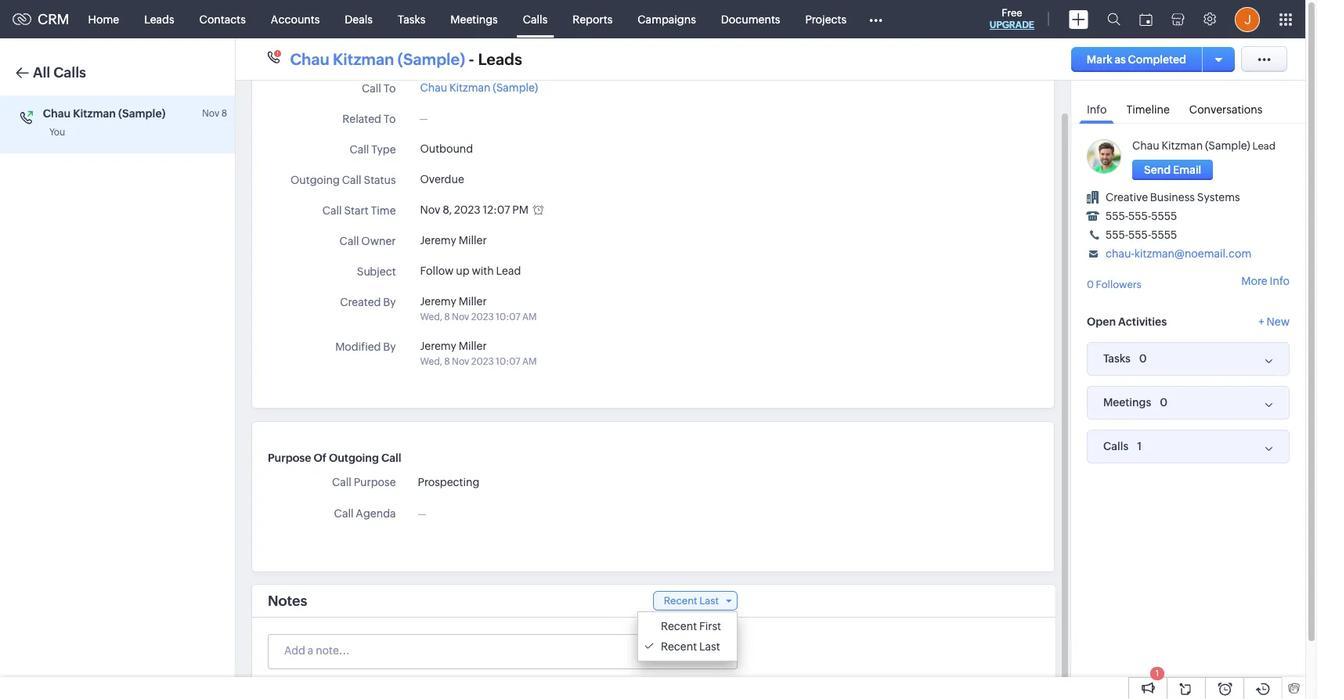 Task type: locate. For each thing, give the bounding box(es) containing it.
2 vertical spatial 0
[[1160, 396, 1168, 409]]

1 vertical spatial jeremy miller wed, 8 nov 2023 10:07 am
[[420, 340, 537, 367]]

status
[[364, 174, 396, 186]]

contacts link
[[187, 0, 258, 38]]

1 vertical spatial info
[[1270, 275, 1290, 288]]

call type
[[350, 143, 396, 156]]

chau-
[[1106, 248, 1135, 260]]

0 vertical spatial 2023
[[454, 204, 481, 216]]

first
[[700, 620, 721, 633]]

create menu element
[[1060, 0, 1098, 38]]

recent for recent last
[[661, 620, 697, 633]]

1 vertical spatial 2023
[[471, 312, 494, 323]]

purpose left of
[[268, 452, 311, 465]]

1 5555 from the top
[[1152, 210, 1178, 222]]

1 vertical spatial outgoing
[[329, 452, 379, 465]]

1 vertical spatial tasks
[[1104, 353, 1131, 365]]

0 vertical spatial lead
[[1253, 140, 1276, 152]]

jeremy right "modified by"
[[420, 340, 457, 353]]

outgoing call status
[[291, 174, 396, 186]]

purpose up agenda
[[354, 476, 396, 489]]

2 to from the top
[[384, 113, 396, 125]]

0 vertical spatial by
[[383, 296, 396, 309]]

0 followers
[[1087, 279, 1142, 291]]

purpose
[[268, 452, 311, 465], [354, 476, 396, 489]]

1 horizontal spatial calls
[[523, 13, 548, 25]]

8
[[221, 108, 227, 119], [444, 312, 450, 323], [444, 356, 450, 367]]

timeline
[[1127, 103, 1170, 116]]

call left the start
[[322, 204, 342, 217]]

jeremy up follow
[[420, 234, 457, 247]]

0 vertical spatial meetings
[[451, 13, 498, 25]]

0 vertical spatial am
[[523, 312, 537, 323]]

recent
[[664, 595, 698, 607], [661, 620, 697, 633], [661, 641, 697, 653]]

created
[[340, 296, 381, 309]]

create menu image
[[1069, 10, 1089, 29]]

1 vertical spatial chau kitzman (sample) link
[[420, 81, 538, 94]]

miller for created by
[[459, 295, 487, 308]]

jeremy miller wed, 8 nov 2023 10:07 am for modified by
[[420, 340, 537, 367]]

0 horizontal spatial chau kitzman (sample)
[[43, 107, 166, 120]]

0 vertical spatial recent
[[664, 595, 698, 607]]

by right modified
[[383, 341, 396, 353]]

1 vertical spatial by
[[383, 341, 396, 353]]

info down mark
[[1087, 103, 1107, 116]]

0 horizontal spatial 1
[[1138, 440, 1142, 452]]

deals link
[[332, 0, 385, 38]]

2 horizontal spatial calls
[[1104, 440, 1129, 453]]

(sample) down calls link
[[493, 81, 538, 94]]

0 horizontal spatial info
[[1087, 103, 1107, 116]]

1 vertical spatial jeremy
[[420, 295, 457, 308]]

0
[[1087, 279, 1094, 291], [1140, 352, 1147, 365], [1160, 396, 1168, 409]]

1 horizontal spatial purpose
[[354, 476, 396, 489]]

pm
[[513, 204, 529, 216]]

agenda
[[356, 508, 396, 520]]

follow
[[420, 265, 454, 277]]

calendar image
[[1140, 13, 1153, 25]]

1 vertical spatial leads
[[478, 50, 522, 68]]

lead down the conversations
[[1253, 140, 1276, 152]]

1 vertical spatial wed,
[[420, 356, 443, 367]]

0 vertical spatial purpose
[[268, 452, 311, 465]]

chau
[[290, 50, 330, 68], [420, 81, 447, 94], [43, 107, 71, 120], [1133, 139, 1160, 152]]

0 horizontal spatial lead
[[496, 265, 521, 277]]

5555
[[1152, 210, 1178, 222], [1152, 229, 1178, 241]]

1 vertical spatial meetings
[[1104, 396, 1152, 409]]

call
[[362, 82, 381, 95], [350, 143, 369, 156], [342, 174, 362, 186], [322, 204, 342, 217], [340, 235, 359, 248], [381, 452, 401, 465], [332, 476, 352, 489], [334, 508, 354, 520]]

to right related
[[384, 113, 396, 125]]

miller
[[459, 234, 487, 247], [459, 295, 487, 308], [459, 340, 487, 353]]

chau kitzman (sample) lead
[[1133, 139, 1276, 152]]

1 vertical spatial recent
[[661, 620, 697, 633]]

2023 for created by
[[471, 312, 494, 323]]

1 am from the top
[[523, 312, 537, 323]]

business
[[1151, 191, 1195, 204]]

outgoing up the call purpose
[[329, 452, 379, 465]]

2 555-555-5555 from the top
[[1106, 229, 1178, 241]]

documents
[[721, 13, 781, 25]]

conversations
[[1190, 103, 1263, 116]]

call left type
[[350, 143, 369, 156]]

0 vertical spatial calls
[[523, 13, 548, 25]]

lead right with
[[496, 265, 521, 277]]

to for related to
[[384, 113, 396, 125]]

owner
[[361, 235, 396, 248]]

chau kitzman (sample) link down '-'
[[420, 81, 538, 94]]

to
[[384, 82, 396, 95], [384, 113, 396, 125]]

0 vertical spatial to
[[384, 82, 396, 95]]

last down first
[[700, 641, 720, 653]]

type
[[371, 143, 396, 156]]

chau kitzman (sample) - leads
[[290, 50, 522, 68]]

call down purpose of outgoing call
[[332, 476, 352, 489]]

info
[[1087, 103, 1107, 116], [1270, 275, 1290, 288]]

2 vertical spatial 8
[[444, 356, 450, 367]]

last
[[700, 595, 719, 607], [700, 641, 720, 653]]

1 jeremy from the top
[[420, 234, 457, 247]]

chau kitzman (sample) link down the conversations
[[1133, 139, 1251, 152]]

1 vertical spatial 5555
[[1152, 229, 1178, 241]]

jeremy down follow
[[420, 295, 457, 308]]

555-
[[1106, 210, 1129, 222], [1129, 210, 1152, 222], [1106, 229, 1129, 241], [1129, 229, 1152, 241]]

0 vertical spatial tasks
[[398, 13, 426, 25]]

(sample)
[[398, 50, 465, 68], [493, 81, 538, 94], [118, 107, 166, 120], [1206, 139, 1251, 152]]

jeremy miller wed, 8 nov 2023 10:07 am
[[420, 295, 537, 323], [420, 340, 537, 367]]

2 am from the top
[[523, 356, 537, 367]]

2 10:07 from the top
[[496, 356, 521, 367]]

search image
[[1108, 13, 1121, 26]]

5555 up chau-kitzman@noemail.com
[[1152, 229, 1178, 241]]

1 vertical spatial am
[[523, 356, 537, 367]]

0 vertical spatial chau kitzman (sample) link
[[290, 49, 465, 69]]

2023
[[454, 204, 481, 216], [471, 312, 494, 323], [471, 356, 494, 367]]

1 vertical spatial 10:07
[[496, 356, 521, 367]]

0 vertical spatial 1
[[1138, 440, 1142, 452]]

2 miller from the top
[[459, 295, 487, 308]]

call left owner
[[340, 235, 359, 248]]

call for purpose
[[332, 476, 352, 489]]

1 vertical spatial chau kitzman (sample)
[[43, 107, 166, 120]]

chau kitzman (sample) link up call to
[[290, 49, 465, 69]]

0 vertical spatial chau kitzman (sample)
[[420, 81, 538, 94]]

0 vertical spatial wed,
[[420, 312, 443, 323]]

outgoing up call start time
[[291, 174, 340, 186]]

2 wed, from the top
[[420, 356, 443, 367]]

meetings link
[[438, 0, 511, 38]]

0 horizontal spatial purpose
[[268, 452, 311, 465]]

tasks down open activities
[[1104, 353, 1131, 365]]

1 by from the top
[[383, 296, 396, 309]]

modified by
[[335, 341, 396, 353]]

3 miller from the top
[[459, 340, 487, 353]]

None button
[[1133, 160, 1214, 180]]

open activities
[[1087, 315, 1167, 328]]

1 horizontal spatial 0
[[1140, 352, 1147, 365]]

0 vertical spatial jeremy miller wed, 8 nov 2023 10:07 am
[[420, 295, 537, 323]]

1 horizontal spatial tasks
[[1104, 353, 1131, 365]]

1 horizontal spatial leads
[[478, 50, 522, 68]]

chau kitzman (sample) down '-'
[[420, 81, 538, 94]]

recent last
[[664, 595, 719, 607], [661, 641, 720, 653]]

8,
[[443, 204, 452, 216]]

1 to from the top
[[384, 82, 396, 95]]

1 vertical spatial miller
[[459, 295, 487, 308]]

leads inside leads link
[[144, 13, 174, 25]]

+ new
[[1259, 315, 1290, 328]]

1 vertical spatial 8
[[444, 312, 450, 323]]

all calls
[[33, 64, 86, 81]]

0 vertical spatial 10:07
[[496, 312, 521, 323]]

call for to
[[362, 82, 381, 95]]

8 for created by
[[444, 312, 450, 323]]

0 vertical spatial 555-555-5555
[[1106, 210, 1178, 222]]

nov 8
[[202, 108, 227, 119]]

call for start
[[322, 204, 342, 217]]

open
[[1087, 315, 1116, 328]]

1 vertical spatial lead
[[496, 265, 521, 277]]

free
[[1002, 7, 1023, 19]]

1 10:07 from the top
[[496, 312, 521, 323]]

recent up recent first
[[664, 595, 698, 607]]

home
[[88, 13, 119, 25]]

2 by from the top
[[383, 341, 396, 353]]

outgoing
[[291, 174, 340, 186], [329, 452, 379, 465]]

as
[[1115, 53, 1126, 65]]

jeremy
[[420, 234, 457, 247], [420, 295, 457, 308], [420, 340, 457, 353]]

jeremy for created by
[[420, 295, 457, 308]]

0 horizontal spatial calls
[[53, 64, 86, 81]]

of
[[314, 452, 327, 465]]

1 horizontal spatial 1
[[1156, 669, 1160, 678]]

0 vertical spatial info
[[1087, 103, 1107, 116]]

0 vertical spatial outgoing
[[291, 174, 340, 186]]

1
[[1138, 440, 1142, 452], [1156, 669, 1160, 678]]

2 horizontal spatial 0
[[1160, 396, 1168, 409]]

(sample) left '-'
[[398, 50, 465, 68]]

leads right '-'
[[478, 50, 522, 68]]

leads right home link
[[144, 13, 174, 25]]

kitzman up call to
[[333, 50, 394, 68]]

call up related to
[[362, 82, 381, 95]]

555-555-5555
[[1106, 210, 1178, 222], [1106, 229, 1178, 241]]

1 jeremy miller wed, 8 nov 2023 10:07 am from the top
[[420, 295, 537, 323]]

chau kitzman (sample) link for chau kitzman (sample) lead
[[1133, 139, 1251, 152]]

chau kitzman (sample)
[[420, 81, 538, 94], [43, 107, 166, 120]]

reports
[[573, 13, 613, 25]]

2 jeremy miller wed, 8 nov 2023 10:07 am from the top
[[420, 340, 537, 367]]

12:07
[[483, 204, 510, 216]]

kitzman down timeline
[[1162, 139, 1203, 152]]

chau kitzman (sample) link for leads
[[290, 49, 465, 69]]

by right created
[[383, 296, 396, 309]]

0 vertical spatial jeremy
[[420, 234, 457, 247]]

recent last up recent first
[[664, 595, 719, 607]]

documents link
[[709, 0, 793, 38]]

0 vertical spatial miller
[[459, 234, 487, 247]]

contacts
[[199, 13, 246, 25]]

up
[[456, 265, 470, 277]]

tasks link
[[385, 0, 438, 38]]

call left agenda
[[334, 508, 354, 520]]

555-555-5555 up chau-
[[1106, 229, 1178, 241]]

5555 down business
[[1152, 210, 1178, 222]]

1 vertical spatial 1
[[1156, 669, 1160, 678]]

0 vertical spatial 5555
[[1152, 210, 1178, 222]]

2 vertical spatial chau kitzman (sample) link
[[1133, 139, 1251, 152]]

1 vertical spatial 555-555-5555
[[1106, 229, 1178, 241]]

recent last down recent first
[[661, 641, 720, 653]]

call left status
[[342, 174, 362, 186]]

am
[[523, 312, 537, 323], [523, 356, 537, 367]]

follow up with lead
[[420, 265, 521, 277]]

2 vertical spatial jeremy
[[420, 340, 457, 353]]

tasks up the chau kitzman (sample) - leads
[[398, 13, 426, 25]]

projects
[[806, 13, 847, 25]]

1 wed, from the top
[[420, 312, 443, 323]]

0 horizontal spatial meetings
[[451, 13, 498, 25]]

0 vertical spatial 0
[[1087, 279, 1094, 291]]

call for type
[[350, 143, 369, 156]]

meetings
[[451, 13, 498, 25], [1104, 396, 1152, 409]]

0 horizontal spatial leads
[[144, 13, 174, 25]]

chau kitzman (sample) up the you
[[43, 107, 166, 120]]

purpose of outgoing call
[[268, 452, 401, 465]]

3 jeremy from the top
[[420, 340, 457, 353]]

2 vertical spatial miller
[[459, 340, 487, 353]]

Add a note... field
[[269, 643, 736, 659]]

info right more at the right top of page
[[1270, 275, 1290, 288]]

last up first
[[700, 595, 719, 607]]

2 jeremy from the top
[[420, 295, 457, 308]]

recent down recent first
[[661, 641, 697, 653]]

0 horizontal spatial 0
[[1087, 279, 1094, 291]]

chau down the chau kitzman (sample) - leads
[[420, 81, 447, 94]]

0 vertical spatial leads
[[144, 13, 174, 25]]

555-555-5555 down creative
[[1106, 210, 1178, 222]]

profile element
[[1226, 0, 1270, 38]]

lead inside chau kitzman (sample) lead
[[1253, 140, 1276, 152]]

1 vertical spatial to
[[384, 113, 396, 125]]

1 horizontal spatial lead
[[1253, 140, 1276, 152]]

upgrade
[[990, 20, 1035, 31]]

by for created by
[[383, 296, 396, 309]]

to down the chau kitzman (sample) - leads
[[384, 82, 396, 95]]

2 vertical spatial 2023
[[471, 356, 494, 367]]

recent left first
[[661, 620, 697, 633]]

1 vertical spatial 0
[[1140, 352, 1147, 365]]



Task type: describe. For each thing, give the bounding box(es) containing it.
calls link
[[511, 0, 560, 38]]

to for call to
[[384, 82, 396, 95]]

2 vertical spatial recent
[[661, 641, 697, 653]]

more info link
[[1242, 275, 1290, 288]]

all
[[33, 64, 50, 81]]

related to
[[343, 113, 396, 125]]

related
[[343, 113, 381, 125]]

kitzman down all calls at the left of the page
[[73, 107, 116, 120]]

chau down accounts link
[[290, 50, 330, 68]]

2 vertical spatial calls
[[1104, 440, 1129, 453]]

modified
[[335, 341, 381, 353]]

you
[[49, 127, 65, 138]]

created by
[[340, 296, 396, 309]]

campaigns
[[638, 13, 696, 25]]

chau up the you
[[43, 107, 71, 120]]

wed, for created by
[[420, 312, 443, 323]]

(sample) left nov 8
[[118, 107, 166, 120]]

lead for follow up with lead
[[496, 265, 521, 277]]

profile image
[[1235, 7, 1260, 32]]

crm link
[[13, 11, 69, 27]]

conversations link
[[1182, 92, 1271, 123]]

call start time
[[322, 204, 396, 217]]

recent for notes
[[664, 595, 698, 607]]

outbound
[[420, 143, 473, 155]]

10:07 for created by
[[496, 312, 521, 323]]

search element
[[1098, 0, 1130, 38]]

wed, for modified by
[[420, 356, 443, 367]]

with
[[472, 265, 494, 277]]

free upgrade
[[990, 7, 1035, 31]]

call purpose
[[332, 476, 396, 489]]

1 vertical spatial last
[[700, 641, 720, 653]]

call to
[[362, 82, 396, 95]]

deals
[[345, 13, 373, 25]]

activities
[[1119, 315, 1167, 328]]

kitzman down '-'
[[450, 81, 491, 94]]

more
[[1242, 275, 1268, 288]]

accounts link
[[258, 0, 332, 38]]

new
[[1267, 315, 1290, 328]]

0 horizontal spatial tasks
[[398, 13, 426, 25]]

-
[[469, 50, 475, 68]]

am for modified by
[[523, 356, 537, 367]]

prospecting
[[418, 476, 480, 489]]

miller for modified by
[[459, 340, 487, 353]]

1 horizontal spatial info
[[1270, 275, 1290, 288]]

completed
[[1129, 53, 1187, 65]]

kitzman@noemail.com
[[1135, 248, 1252, 260]]

call owner
[[340, 235, 396, 248]]

accounts
[[271, 13, 320, 25]]

crm
[[38, 11, 69, 27]]

creative
[[1106, 191, 1148, 204]]

mark as completed button
[[1072, 47, 1202, 72]]

overdue
[[420, 173, 464, 186]]

jeremy miller
[[420, 234, 487, 247]]

Other Modules field
[[859, 7, 893, 32]]

leads link
[[132, 0, 187, 38]]

0 vertical spatial 8
[[221, 108, 227, 119]]

info link
[[1080, 92, 1115, 124]]

1 vertical spatial calls
[[53, 64, 86, 81]]

reports link
[[560, 0, 625, 38]]

jeremy for modified by
[[420, 340, 457, 353]]

chau-kitzman@noemail.com
[[1106, 248, 1252, 260]]

time
[[371, 204, 396, 217]]

nov 8, 2023 12:07 pm
[[420, 204, 529, 216]]

1 horizontal spatial chau kitzman (sample)
[[420, 81, 538, 94]]

campaigns link
[[625, 0, 709, 38]]

1 miller from the top
[[459, 234, 487, 247]]

jeremy miller wed, 8 nov 2023 10:07 am for created by
[[420, 295, 537, 323]]

0 vertical spatial recent last
[[664, 595, 719, 607]]

+
[[1259, 315, 1265, 328]]

1 555-555-5555 from the top
[[1106, 210, 1178, 222]]

chau down timeline
[[1133, 139, 1160, 152]]

notes
[[268, 593, 307, 609]]

0 vertical spatial last
[[700, 595, 719, 607]]

2023 for modified by
[[471, 356, 494, 367]]

recent first
[[661, 620, 721, 633]]

subject
[[357, 266, 396, 278]]

more info
[[1242, 275, 1290, 288]]

call for owner
[[340, 235, 359, 248]]

lead for chau kitzman (sample) lead
[[1253, 140, 1276, 152]]

creative business systems
[[1106, 191, 1241, 204]]

chau-kitzman@noemail.com link
[[1106, 248, 1252, 260]]

mark
[[1087, 53, 1113, 65]]

start
[[344, 204, 369, 217]]

projects link
[[793, 0, 859, 38]]

1 vertical spatial purpose
[[354, 476, 396, 489]]

2 5555 from the top
[[1152, 229, 1178, 241]]

systems
[[1198, 191, 1241, 204]]

8 for modified by
[[444, 356, 450, 367]]

call agenda
[[334, 508, 396, 520]]

home link
[[76, 0, 132, 38]]

call up the call purpose
[[381, 452, 401, 465]]

timeline link
[[1119, 92, 1178, 123]]

by for modified by
[[383, 341, 396, 353]]

(sample) down the conversations
[[1206, 139, 1251, 152]]

call for agenda
[[334, 508, 354, 520]]

mark as completed
[[1087, 53, 1187, 65]]

1 horizontal spatial meetings
[[1104, 396, 1152, 409]]

10:07 for modified by
[[496, 356, 521, 367]]

0 for tasks
[[1140, 352, 1147, 365]]

0 for meetings
[[1160, 396, 1168, 409]]

1 vertical spatial recent last
[[661, 641, 720, 653]]

followers
[[1096, 279, 1142, 291]]

am for created by
[[523, 312, 537, 323]]



Task type: vqa. For each thing, say whether or not it's contained in the screenshot.


